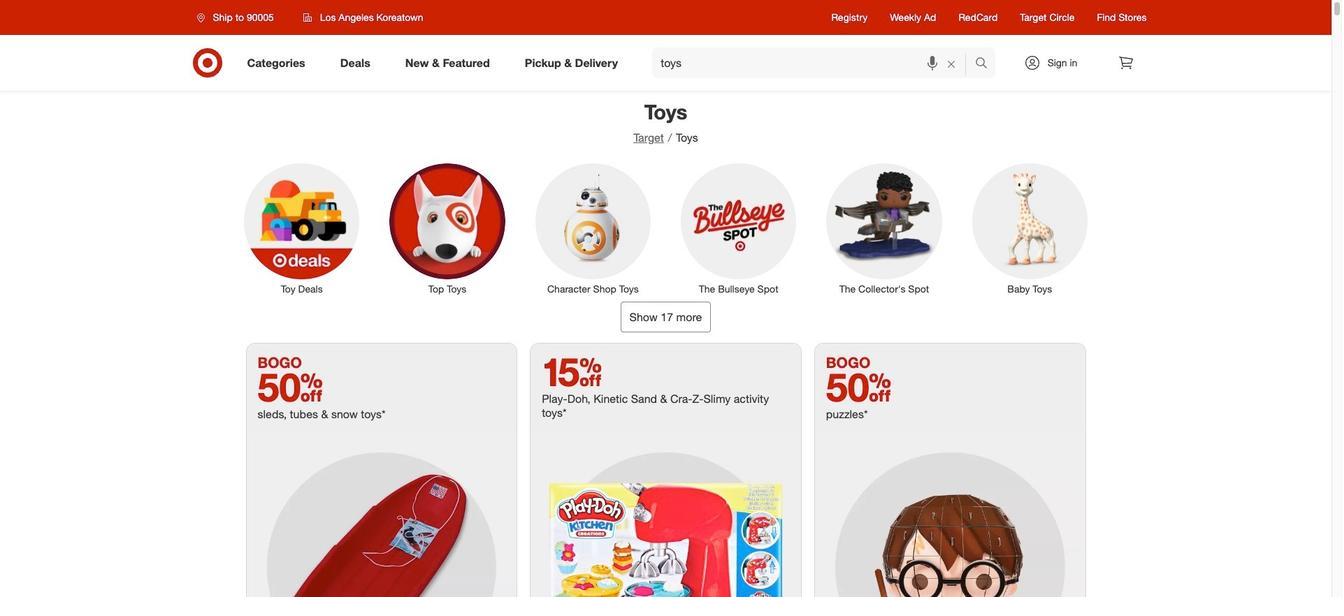 Task type: vqa. For each thing, say whether or not it's contained in the screenshot.
What can we help you find? suggestions appear below search box
yes



Task type: locate. For each thing, give the bounding box(es) containing it.
What can we help you find? suggestions appear below search field
[[652, 48, 978, 78]]



